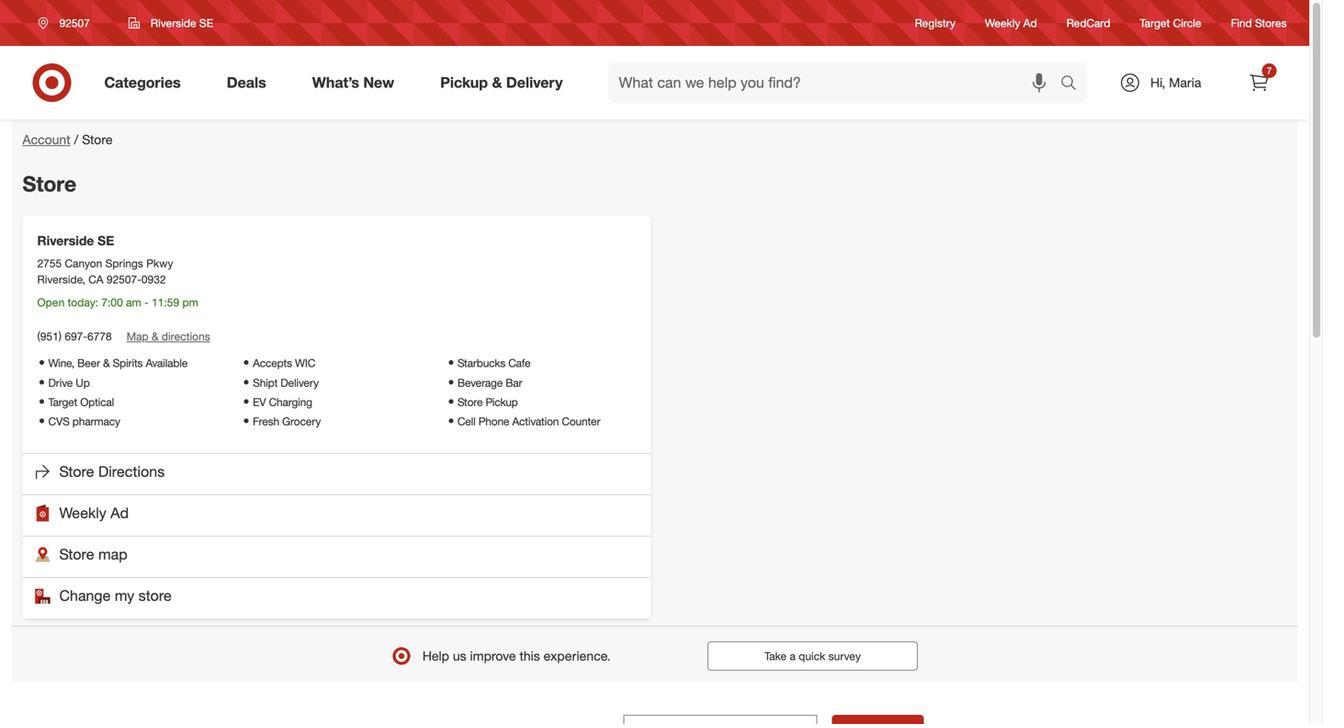 Task type: locate. For each thing, give the bounding box(es) containing it.
1 horizontal spatial target
[[1140, 16, 1170, 30]]

&
[[492, 74, 502, 92], [152, 330, 159, 343], [103, 356, 110, 370]]

se up deals link
[[199, 16, 213, 30]]

1 vertical spatial delivery
[[281, 376, 319, 390]]

store left map
[[59, 546, 94, 564]]

what's
[[312, 74, 359, 92]]

find
[[1231, 16, 1252, 30]]

1 horizontal spatial riverside
[[151, 16, 196, 30]]

target inside wine, beer & spirits available drive up target optical cvs pharmacy
[[48, 395, 77, 409]]

1 vertical spatial pickup
[[486, 395, 518, 409]]

activation
[[512, 415, 559, 428]]

weekly ad button
[[23, 494, 651, 536]]

ad inside button
[[110, 504, 129, 522]]

1 vertical spatial target
[[48, 395, 77, 409]]

categories link
[[89, 62, 204, 103]]

riverside,
[[37, 272, 85, 286]]

weekly up store map
[[59, 504, 106, 522]]

1 horizontal spatial &
[[152, 330, 159, 343]]

What can we help you find? suggestions appear below search field
[[608, 62, 1065, 103]]

pickup & delivery link
[[425, 62, 586, 103]]

store right /
[[82, 131, 113, 148]]

starbucks
[[458, 356, 506, 370]]

0 vertical spatial riverside
[[151, 16, 196, 30]]

se inside riverside se 2755 canyon springs pkwy riverside, ca 92507-0932
[[98, 233, 114, 249]]

weekly ad right the registry
[[985, 16, 1037, 30]]

se for riverside se
[[199, 16, 213, 30]]

ca
[[88, 272, 103, 286]]

target left circle
[[1140, 16, 1170, 30]]

riverside inside riverside se 2755 canyon springs pkwy riverside, ca 92507-0932
[[37, 233, 94, 249]]

delivery inside the accepts wic shipt delivery ev charging fresh grocery
[[281, 376, 319, 390]]

pkwy
[[146, 257, 173, 270]]

bar
[[506, 376, 522, 390]]

0 vertical spatial target
[[1140, 16, 1170, 30]]

optical
[[80, 395, 114, 409]]

0 vertical spatial pickup
[[440, 74, 488, 92]]

0 vertical spatial delivery
[[506, 74, 563, 92]]

0 horizontal spatial ad
[[110, 504, 129, 522]]

ad left the "redcard"
[[1024, 16, 1037, 30]]

1 horizontal spatial se
[[199, 16, 213, 30]]

0932
[[141, 272, 166, 286]]

delivery
[[506, 74, 563, 92], [281, 376, 319, 390]]

& for map
[[152, 330, 159, 343]]

change my store
[[59, 587, 172, 605]]

0 vertical spatial se
[[199, 16, 213, 30]]

riverside inside riverside se dropdown button
[[151, 16, 196, 30]]

1 vertical spatial ad
[[110, 504, 129, 522]]

1 vertical spatial se
[[98, 233, 114, 249]]

pickup & delivery
[[440, 74, 563, 92]]

0 horizontal spatial riverside
[[37, 233, 94, 249]]

store down account link
[[23, 171, 76, 197]]

counter
[[562, 415, 600, 428]]

improve
[[470, 648, 516, 664]]

1 horizontal spatial ad
[[1024, 16, 1037, 30]]

1 vertical spatial riverside
[[37, 233, 94, 249]]

2 vertical spatial &
[[103, 356, 110, 370]]

canyon
[[65, 257, 102, 270]]

1 horizontal spatial weekly ad
[[985, 16, 1037, 30]]

weekly ad link
[[985, 15, 1037, 31]]

accepts wic shipt delivery ev charging fresh grocery
[[253, 356, 321, 428]]

0 horizontal spatial weekly
[[59, 504, 106, 522]]

weekly inside button
[[59, 504, 106, 522]]

categories
[[104, 74, 181, 92]]

redcard link
[[1067, 15, 1111, 31]]

directions
[[98, 463, 165, 481]]

riverside up the categories link
[[151, 16, 196, 30]]

pickup right new
[[440, 74, 488, 92]]

take
[[765, 649, 787, 663]]

ad up map
[[110, 504, 129, 522]]

0 vertical spatial &
[[492, 74, 502, 92]]

pharmacy
[[72, 415, 120, 428]]

weekly
[[985, 16, 1021, 30], [59, 504, 106, 522]]

search
[[1052, 75, 1097, 93]]

map
[[98, 546, 127, 564]]

(951) 697-6778
[[37, 330, 112, 343]]

se up springs
[[98, 233, 114, 249]]

target
[[1140, 16, 1170, 30], [48, 395, 77, 409]]

7 link
[[1239, 62, 1280, 103]]

ad
[[1024, 16, 1037, 30], [110, 504, 129, 522]]

quick
[[799, 649, 826, 663]]

0 horizontal spatial target
[[48, 395, 77, 409]]

riverside se button
[[117, 6, 225, 40]]

0 vertical spatial weekly ad
[[985, 16, 1037, 30]]

what's new link
[[297, 62, 417, 103]]

se inside dropdown button
[[199, 16, 213, 30]]

se for riverside se 2755 canyon springs pkwy riverside, ca 92507-0932
[[98, 233, 114, 249]]

search button
[[1052, 62, 1097, 107]]

-
[[144, 295, 149, 309]]

store
[[139, 587, 172, 605]]

weekly ad
[[985, 16, 1037, 30], [59, 504, 129, 522]]

store for store
[[23, 171, 76, 197]]

pickup up phone
[[486, 395, 518, 409]]

1 vertical spatial weekly
[[59, 504, 106, 522]]

target down drive
[[48, 395, 77, 409]]

store for store map
[[59, 546, 94, 564]]

2 horizontal spatial &
[[492, 74, 502, 92]]

stores
[[1255, 16, 1287, 30]]

weekly right the registry
[[985, 16, 1021, 30]]

maria
[[1169, 74, 1202, 91]]

spirits
[[113, 356, 143, 370]]

0 horizontal spatial delivery
[[281, 376, 319, 390]]

11:59
[[152, 295, 179, 309]]

map & directions
[[127, 330, 210, 343]]

7:00
[[101, 295, 123, 309]]

accepts
[[253, 356, 292, 370]]

0 horizontal spatial se
[[98, 233, 114, 249]]

1 vertical spatial &
[[152, 330, 159, 343]]

charging
[[269, 395, 312, 409]]

store up cell
[[458, 395, 483, 409]]

0 horizontal spatial &
[[103, 356, 110, 370]]

springs
[[105, 257, 143, 270]]

riverside se
[[151, 16, 213, 30]]

weekly ad up store map
[[59, 504, 129, 522]]

se
[[199, 16, 213, 30], [98, 233, 114, 249]]

store map
[[59, 546, 127, 564]]

riverside up 2755 at left top
[[37, 233, 94, 249]]

today:
[[68, 295, 98, 309]]

None text field
[[623, 715, 817, 724]]

help us improve this experience.
[[423, 648, 611, 664]]

store down cvs
[[59, 463, 94, 481]]

directions
[[162, 330, 210, 343]]

1 vertical spatial weekly ad
[[59, 504, 129, 522]]

0 horizontal spatial weekly ad
[[59, 504, 129, 522]]

registry
[[915, 16, 956, 30]]

1 horizontal spatial weekly
[[985, 16, 1021, 30]]

open today: 7:00 am - 11:59 pm
[[37, 295, 198, 309]]

riverside
[[151, 16, 196, 30], [37, 233, 94, 249]]

map & directions link
[[127, 330, 210, 343]]

pickup
[[440, 74, 488, 92], [486, 395, 518, 409]]

a
[[790, 649, 796, 663]]



Task type: describe. For each thing, give the bounding box(es) containing it.
what's new
[[312, 74, 394, 92]]

(951)
[[37, 330, 62, 343]]

target inside target circle link
[[1140, 16, 1170, 30]]

redcard
[[1067, 16, 1111, 30]]

find stores link
[[1231, 15, 1287, 31]]

deals link
[[211, 62, 289, 103]]

hi, maria
[[1151, 74, 1202, 91]]

cvs
[[48, 415, 70, 428]]

fresh
[[253, 415, 279, 428]]

hi,
[[1151, 74, 1166, 91]]

change my store button
[[23, 577, 651, 618]]

riverside for riverside se
[[151, 16, 196, 30]]

ev
[[253, 395, 266, 409]]

starbucks cafe beverage bar store pickup cell phone activation counter
[[458, 356, 600, 428]]

cafe
[[508, 356, 531, 370]]

map
[[127, 330, 149, 343]]

92507-
[[106, 272, 141, 286]]

new
[[363, 74, 394, 92]]

7
[[1267, 65, 1272, 76]]

help
[[423, 648, 449, 664]]

us
[[453, 648, 467, 664]]

registry link
[[915, 15, 956, 31]]

beer
[[77, 356, 100, 370]]

store inside starbucks cafe beverage bar store pickup cell phone activation counter
[[458, 395, 483, 409]]

/
[[74, 131, 78, 148]]

take a quick survey button
[[708, 641, 918, 671]]

store for store directions
[[59, 463, 94, 481]]

wine, beer & spirits available drive up target optical cvs pharmacy
[[48, 356, 188, 428]]

this
[[520, 648, 540, 664]]

take a quick survey
[[765, 649, 861, 663]]

account
[[23, 131, 70, 148]]

find stores
[[1231, 16, 1287, 30]]

wine,
[[48, 356, 74, 370]]

weekly ad inside button
[[59, 504, 129, 522]]

target circle
[[1140, 16, 1202, 30]]

beverage
[[458, 376, 503, 390]]

pickup inside starbucks cafe beverage bar store pickup cell phone activation counter
[[486, 395, 518, 409]]

0 vertical spatial ad
[[1024, 16, 1037, 30]]

drive
[[48, 376, 73, 390]]

& for pickup
[[492, 74, 502, 92]]

shipt
[[253, 376, 278, 390]]

riverside se 2755 canyon springs pkwy riverside, ca 92507-0932
[[37, 233, 173, 286]]

0 vertical spatial weekly
[[985, 16, 1021, 30]]

available
[[146, 356, 188, 370]]

change
[[59, 587, 111, 605]]

am
[[126, 295, 141, 309]]

pm
[[182, 295, 198, 309]]

my
[[115, 587, 134, 605]]

open
[[37, 295, 65, 309]]

store directions
[[59, 463, 165, 481]]

target circle link
[[1140, 15, 1202, 31]]

account / store
[[23, 131, 113, 148]]

1 horizontal spatial delivery
[[506, 74, 563, 92]]

circle
[[1173, 16, 1202, 30]]

wic
[[295, 356, 315, 370]]

92507
[[59, 16, 90, 30]]

2755
[[37, 257, 62, 270]]

store directions button
[[23, 453, 651, 494]]

& inside wine, beer & spirits available drive up target optical cvs pharmacy
[[103, 356, 110, 370]]

store map button
[[23, 536, 651, 577]]

grocery
[[282, 415, 321, 428]]

up
[[76, 376, 90, 390]]

phone
[[479, 415, 509, 428]]

survey
[[829, 649, 861, 663]]

697-
[[65, 330, 87, 343]]

deals
[[227, 74, 266, 92]]

experience.
[[544, 648, 611, 664]]

92507 button
[[26, 6, 109, 40]]

riverside for riverside se 2755 canyon springs pkwy riverside, ca 92507-0932
[[37, 233, 94, 249]]

account link
[[23, 131, 70, 148]]

6778
[[87, 330, 112, 343]]



Task type: vqa. For each thing, say whether or not it's contained in the screenshot.
the 193
no



